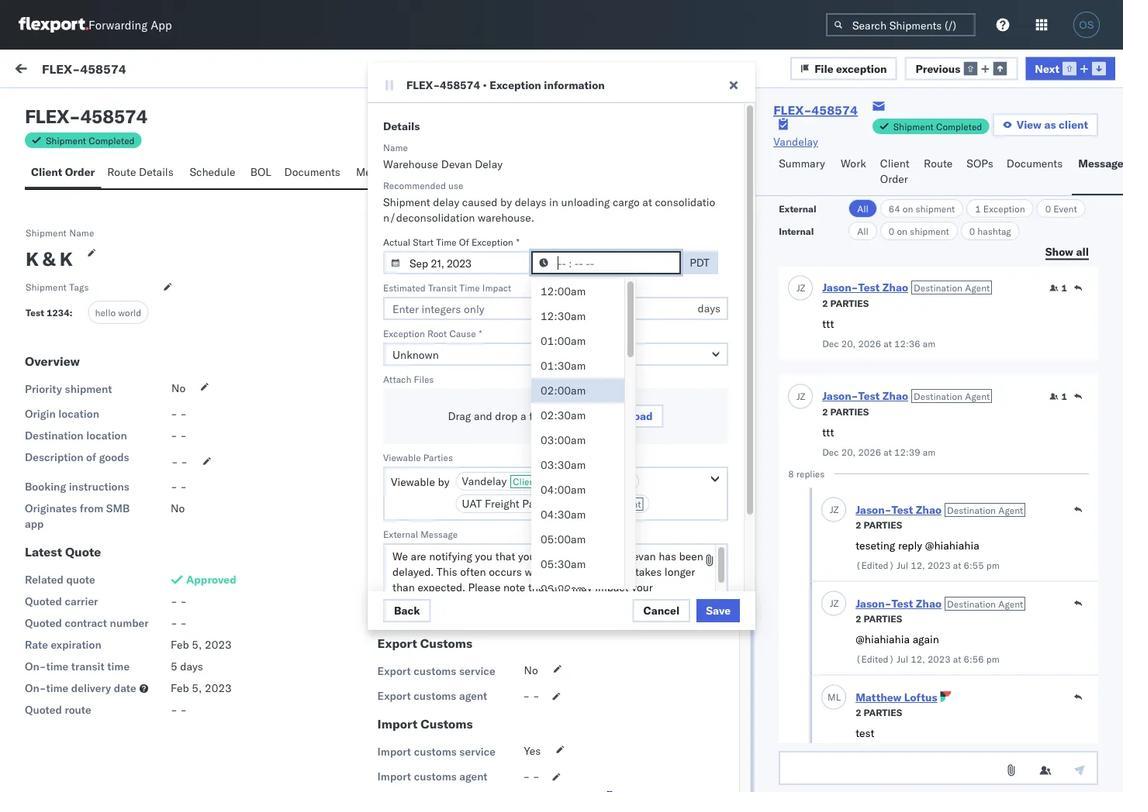 Task type: locate. For each thing, give the bounding box(es) containing it.
1 horizontal spatial (0)
[[145, 99, 165, 112]]

2 export from the top
[[377, 665, 411, 678]]

parties for @hiahiahia again (edited)  jul 12, 2023 at 6:56 pm
[[864, 614, 902, 625]]

0 horizontal spatial by
[[438, 475, 449, 489]]

import for import customs agent
[[377, 770, 411, 784]]

0 horizontal spatial freight
[[485, 497, 519, 511]]

0 vertical spatial shipment
[[916, 203, 955, 214]]

client for left client order button
[[31, 165, 62, 179]]

jason-test zhao button for teseting reply @hiahiahia (edited)  jul 12, 2023 at 6:55 pm
[[856, 503, 942, 517]]

recommended use shipment delay caused by delays in unloading cargo at consolidatio n/deconsolidation warehouse.
[[383, 180, 715, 225]]

1 horizontal spatial message button
[[1072, 150, 1123, 195]]

external inside external (0) button
[[25, 99, 66, 112]]

jason-test zhao up tags at the top left
[[75, 238, 157, 251]]

booking
[[25, 480, 66, 494]]

am for 12:35
[[489, 250, 506, 264]]

8, down import customs
[[403, 739, 413, 752]]

0 vertical spatial all
[[857, 203, 869, 214]]

route details
[[107, 165, 174, 179]]

0 horizontal spatial flex-458574
[[42, 61, 126, 76]]

12,
[[911, 560, 925, 572], [911, 654, 925, 666]]

12, inside teseting reply @hiahiahia (edited)  jul 12, 2023 at 6:55 pm
[[911, 560, 925, 572]]

2 dec 8, 2026, 6:38 pm pst from the top
[[381, 669, 513, 683]]

freight down 06:00am
[[547, 609, 584, 622]]

2 vertical spatial 1
[[1062, 391, 1067, 403]]

1 vertical spatial 2026
[[858, 447, 881, 458]]

import down export customs agent
[[377, 717, 418, 732]]

shipment up related work item/shipment
[[893, 121, 934, 132]]

0 vertical spatial (edited)
[[856, 560, 894, 572]]

0 event
[[1045, 203, 1077, 214]]

shipment inside recommended use shipment delay caused by delays in unloading cargo at consolidatio n/deconsolidation warehouse.
[[383, 195, 430, 209]]

1 import from the top
[[377, 717, 418, 732]]

documents right bol button
[[284, 165, 340, 179]]

2 vertical spatial time
[[459, 282, 480, 294]]

file
[[529, 410, 545, 423]]

8
[[788, 468, 794, 480]]

2 pm from the top
[[986, 654, 1000, 666]]

2 for ttt dec 20, 2026 at 12:39 am
[[822, 406, 828, 418]]

1 pm from the top
[[986, 560, 1000, 572]]

am for 12:36
[[489, 180, 506, 194]]

start
[[413, 236, 434, 248]]

work for my
[[44, 60, 84, 81]]

1 vertical spatial related
[[25, 573, 63, 587]]

0 vertical spatial @hiahiahia
[[925, 539, 979, 552]]

3 export from the top
[[377, 690, 411, 703]]

jason-test zhao button for ttt dec 20, 2026 at 12:39 am
[[822, 389, 908, 403]]

resize handle column header for message
[[355, 130, 374, 793]]

2026 for ttt dec 20, 2026 at 12:36 am
[[858, 338, 881, 350]]

0 down 64
[[889, 225, 895, 237]]

6:56
[[964, 654, 984, 666]]

(edited) inside teseting reply @hiahiahia (edited)  jul 12, 2023 at 6:55 pm
[[856, 560, 894, 572]]

1 vertical spatial vandelay
[[462, 475, 507, 488]]

2 parties up the @hiahiahia again (edited)  jul 12, 2023 at 6:56 pm
[[856, 614, 902, 625]]

on for 0
[[897, 225, 908, 237]]

1 all from the top
[[857, 203, 869, 214]]

2026 inside ttt dec 20, 2026 at 12:39 am
[[858, 447, 881, 458]]

export for export customs
[[377, 636, 417, 652]]

customs down import customs service
[[414, 770, 457, 784]]

test left 1234
[[26, 307, 44, 319]]

1 vertical spatial @hiahiahia
[[856, 633, 910, 646]]

1 horizontal spatial 0
[[969, 225, 975, 237]]

2 parties button for ttt dec 20, 2026 at 12:39 am
[[822, 405, 869, 418]]

1 vertical spatial pm
[[986, 654, 1000, 666]]

all button left 64
[[849, 199, 877, 218]]

2 feb 5, 2023 from the top
[[171, 682, 232, 695]]

0 vertical spatial shipment completed
[[893, 121, 982, 132]]

documents button up "0 event"
[[1000, 150, 1072, 195]]

0 vertical spatial internal
[[104, 99, 142, 112]]

jason- up origin location
[[75, 377, 110, 391]]

name
[[383, 142, 408, 153], [69, 227, 94, 239]]

1234
[[46, 307, 70, 319]]

0 horizontal spatial (0)
[[68, 99, 89, 112]]

1 vertical spatial shipment
[[910, 225, 949, 237]]

1 vertical spatial on-
[[25, 682, 46, 695]]

2 on- from the top
[[25, 682, 46, 695]]

viewable down viewable parties
[[391, 475, 435, 489]]

1 exception
[[975, 203, 1025, 214]]

feb 5, 2023 up days
[[171, 638, 232, 652]]

1 17, from the top
[[403, 390, 420, 403]]

2 up teseting
[[856, 520, 861, 531]]

agent inside uat freight partner destination agent
[[616, 499, 641, 510]]

customs for import customs agent
[[414, 770, 457, 784]]

01:00am
[[541, 334, 586, 348]]

partner for uat freight partner
[[587, 609, 626, 622]]

parties for ttt dec 20, 2026 at 12:39 am
[[830, 406, 869, 418]]

0 vertical spatial *
[[516, 236, 519, 248]]

previous button
[[905, 57, 1018, 80]]

freight
[[485, 497, 519, 511], [547, 609, 584, 622]]

shipment down 64 on shipment
[[910, 225, 949, 237]]

(0) inside internal (0) button
[[145, 99, 165, 112]]

1 5, from the top
[[192, 638, 202, 652]]

order down flex - 458574
[[65, 165, 95, 179]]

1 am from the top
[[489, 180, 506, 194]]

shipment tags
[[26, 281, 89, 293]]

1 horizontal spatial external
[[383, 529, 418, 540]]

agent for teseting reply @hiahiahia (edited)  jul 12, 2023 at 6:55 pm
[[998, 504, 1023, 516]]

documents button right "bol"
[[278, 158, 350, 188]]

2 up ttt dec 20, 2026 at 12:36 am at the right of page
[[822, 298, 828, 309]]

0 on shipment
[[889, 225, 949, 237]]

0 horizontal spatial client
[[31, 165, 62, 179]]

jason-test zhao destination agent for ttt dec 20, 2026 at 12:39 am
[[822, 389, 990, 403]]

0 vertical spatial test
[[47, 404, 65, 418]]

am right 12:33
[[489, 320, 506, 334]]

schedule button
[[183, 158, 244, 188]]

6:47 up drag
[[456, 390, 479, 403]]

jason-test zhao down smb on the bottom of the page
[[75, 517, 157, 531]]

0 horizontal spatial 0
[[889, 225, 895, 237]]

jul down reply
[[897, 560, 908, 572]]

(edited) down teseting
[[856, 560, 894, 572]]

delay
[[433, 195, 459, 209]]

view as client
[[1017, 118, 1088, 131]]

exception up 12:35
[[472, 236, 513, 248]]

freight inside uat freight partner link
[[547, 609, 584, 622]]

2023
[[563, 382, 590, 395], [928, 560, 951, 572], [205, 638, 232, 652], [928, 654, 951, 666], [205, 682, 232, 695]]

viewable for viewable by
[[391, 475, 435, 489]]

import customs service
[[377, 745, 496, 759]]

1 vertical spatial am
[[923, 447, 936, 458]]

1 resize handle column header from the left
[[355, 130, 374, 793]]

jason-test zhao button for @hiahiahia again (edited)  jul 12, 2023 at 6:56 pm
[[856, 597, 942, 611]]

1 horizontal spatial origin
[[377, 587, 408, 601]]

on-
[[25, 660, 46, 674], [25, 682, 46, 695]]

file exception button
[[791, 57, 897, 80], [791, 57, 897, 80]]

details inside route details button
[[139, 165, 174, 179]]

2 6:47 from the top
[[456, 460, 479, 473]]

0 left event
[[1045, 203, 1051, 214]]

route inside route details button
[[107, 165, 136, 179]]

1 on- from the top
[[25, 660, 46, 674]]

0 horizontal spatial k
[[26, 247, 39, 271]]

1 vertical spatial 1 button
[[1049, 391, 1067, 403]]

message button up event
[[1072, 150, 1123, 195]]

12:35
[[456, 250, 486, 264]]

flexport down 03:30am
[[578, 475, 618, 488]]

3 customs from the top
[[414, 745, 457, 759]]

date up client-nominated parties
[[454, 407, 477, 421]]

1 button for ttt dec 20, 2026 at 12:36 am
[[1049, 282, 1067, 294]]

jason-test zhao button up ttt dec 20, 2026 at 12:36 am at the right of page
[[822, 281, 908, 294]]

on- for on-time delivery date
[[25, 682, 46, 695]]

am inside ttt dec 20, 2026 at 12:36 am
[[923, 338, 936, 350]]

1 horizontal spatial route
[[924, 157, 953, 170]]

external
[[25, 99, 66, 112], [779, 203, 816, 214], [383, 529, 418, 540]]

(0) for external (0)
[[68, 99, 89, 112]]

matthew loftus button
[[856, 691, 938, 705]]

jason-
[[75, 168, 110, 182], [75, 238, 110, 251], [822, 281, 858, 294], [75, 308, 110, 321], [75, 377, 110, 391], [822, 389, 858, 403], [75, 447, 110, 461], [856, 503, 892, 517], [75, 517, 110, 531], [75, 587, 110, 600], [856, 597, 892, 611], [75, 657, 110, 670]]

2 k from the left
[[60, 247, 73, 271]]

agent for @hiahiahia again (edited)  jul 12, 2023 at 6:56 pm
[[998, 598, 1023, 610]]

4 flex- 458574 from the top
[[866, 460, 939, 473]]

1 horizontal spatial details
[[383, 119, 420, 133]]

destination down 'origin agent'
[[377, 609, 436, 622]]

customs up import customs agent
[[414, 745, 457, 759]]

2 parties up ttt dec 20, 2026 at 12:39 am on the right bottom of page
[[822, 406, 869, 418]]

1 vertical spatial by
[[438, 475, 449, 489]]

jason- up tags at the top left
[[75, 238, 110, 251]]

pm right 6:55
[[986, 560, 1000, 572]]

2 jul from the top
[[897, 654, 908, 666]]

0 vertical spatial 6:38
[[449, 599, 472, 613]]

3 import from the top
[[377, 770, 411, 784]]

export down back button
[[377, 636, 417, 652]]

vandelay down client-nominated parties
[[462, 475, 507, 488]]

jul
[[897, 560, 908, 572], [897, 654, 908, 666]]

work up "external (0)"
[[44, 60, 84, 81]]

test down matthew on the right bottom of page
[[856, 726, 875, 740]]

1 vertical spatial customs
[[421, 717, 473, 732]]

8 jason-test zhao from the top
[[75, 657, 157, 670]]

caused
[[462, 195, 498, 209]]

12:39
[[894, 447, 920, 458]]

2 am from the top
[[923, 447, 936, 458]]

1 export from the top
[[377, 636, 417, 652]]

freight down vandelay client
[[485, 497, 519, 511]]

(0) inside external (0) button
[[68, 99, 89, 112]]

no
[[198, 64, 212, 77], [171, 382, 186, 395], [171, 502, 185, 515], [524, 664, 538, 678]]

on- left ttttt
[[25, 682, 46, 695]]

shipment for 64 on shipment
[[916, 203, 955, 214]]

4 resize handle column header from the left
[[1084, 130, 1102, 793]]

zhao up number
[[133, 587, 157, 600]]

2 vertical spatial date
[[114, 682, 136, 695]]

service for import customs
[[459, 745, 496, 759]]

MMM D, YYYY text field
[[383, 251, 533, 275]]

2 vertical spatial quoted
[[25, 704, 62, 717]]

flexport for flexport international llc
[[523, 587, 567, 601]]

all for 64
[[857, 203, 869, 214]]

@ for @ tao liu
[[47, 544, 56, 557]]

customs up export customs agent
[[414, 665, 456, 678]]

Please type here (tag users with @) text field
[[383, 544, 728, 617]]

jul inside teseting reply @hiahiahia (edited)  jul 12, 2023 at 6:55 pm
[[897, 560, 908, 572]]

flexport inside button
[[578, 475, 618, 488]]

4 8, from the top
[[403, 739, 413, 752]]

0 horizontal spatial @hiahiahia
[[856, 633, 910, 646]]

3 quoted from the top
[[25, 704, 62, 717]]

2 vertical spatial import
[[377, 770, 411, 784]]

location for destination location
[[86, 429, 127, 443]]

0 vertical spatial 2026
[[858, 338, 881, 350]]

target delivery date
[[377, 407, 477, 421]]

(edited) inside the @hiahiahia again (edited)  jul 12, 2023 at 6:56 pm
[[856, 654, 894, 666]]

flex
[[25, 105, 69, 128]]

1 2026 from the top
[[858, 338, 881, 350]]

2 all from the top
[[857, 225, 869, 237]]

zhao right "goods"
[[133, 447, 157, 461]]

pm up and
[[482, 390, 498, 403]]

test up reply
[[892, 503, 913, 517]]

2 import from the top
[[377, 745, 411, 759]]

0 horizontal spatial external
[[25, 99, 66, 112]]

0 vertical spatial work
[[44, 60, 84, 81]]

on for 64
[[903, 203, 913, 214]]

1 vertical spatial jul
[[897, 654, 908, 666]]

1 horizontal spatial name
[[383, 142, 408, 153]]

quoted down ttttt
[[25, 704, 62, 717]]

origin for origin location
[[25, 407, 56, 421]]

0 vertical spatial related
[[867, 135, 899, 146]]

resize handle column header for related work item/shipment
[[1084, 130, 1102, 793]]

quoted for quoted carrier
[[25, 595, 62, 609]]

2 horizontal spatial client
[[880, 157, 910, 170]]

internal right external (0) button
[[104, 99, 142, 112]]

1 vertical spatial 6:38
[[449, 669, 472, 683]]

1 vertical spatial internal
[[779, 225, 814, 237]]

Unknown text field
[[383, 343, 728, 366]]

2 (edited) from the top
[[856, 654, 894, 666]]

8 flex- 458574 from the top
[[866, 739, 939, 752]]

forwarding left app
[[88, 17, 148, 32]]

route inside route button
[[924, 157, 953, 170]]

2 (0) from the left
[[145, 99, 165, 112]]

quoted carrier
[[25, 595, 98, 609]]

partner down 04:00am
[[522, 497, 559, 511]]

20, for dec 20, 2026, 12:35 am pst
[[403, 250, 420, 264]]

2 vertical spatial am
[[489, 320, 506, 334]]

2 2026 from the top
[[858, 447, 881, 458]]

1 vertical spatial all button
[[849, 222, 877, 240]]

show all button
[[1036, 240, 1098, 264]]

6:38 down agents
[[449, 599, 472, 613]]

0 vertical spatial uat
[[462, 497, 482, 511]]

jason-test zhao destination agent for teseting reply @hiahiahia (edited)  jul 12, 2023 at 6:55 pm
[[856, 503, 1023, 517]]

at inside teseting reply @hiahiahia (edited)  jul 12, 2023 at 6:55 pm
[[953, 560, 961, 572]]

flex-458574 up vandelay link
[[773, 102, 858, 118]]

0 horizontal spatial origin
[[25, 407, 56, 421]]

export for export customs service
[[377, 665, 411, 678]]

1 vertical spatial 12,
[[911, 654, 925, 666]]

time up the warehouse
[[381, 135, 402, 146]]

service up export customs agent
[[459, 665, 495, 678]]

messages
[[356, 165, 405, 179]]

1 vertical spatial quoted
[[25, 617, 62, 630]]

@hiahiahia inside teseting reply @hiahiahia (edited)  jul 12, 2023 at 6:55 pm
[[925, 539, 979, 552]]

documents button
[[1000, 150, 1072, 195], [278, 158, 350, 188]]

None text field
[[779, 752, 1098, 786]]

0 vertical spatial dec 8, 2026, 6:38 pm pst
[[381, 599, 513, 613]]

1 horizontal spatial work
[[902, 135, 922, 146]]

2 am from the top
[[489, 250, 506, 264]]

0 vertical spatial viewable
[[383, 452, 421, 463]]

ttt inside ttt dec 20, 2026 at 12:39 am
[[822, 425, 834, 439]]

forwarding for forwarding app
[[88, 17, 148, 32]]

1 jul from the top
[[897, 560, 908, 572]]

1 1 button from the top
[[1049, 282, 1067, 294]]

2 customs from the top
[[414, 690, 456, 703]]

pst
[[508, 180, 528, 194], [508, 250, 528, 264], [508, 320, 528, 334], [501, 390, 520, 403], [501, 460, 520, 473], [494, 529, 513, 543], [494, 599, 513, 613], [494, 669, 513, 683], [494, 739, 513, 752]]

cargo
[[377, 382, 407, 396]]

am inside ttt dec 20, 2026 at 12:39 am
[[923, 447, 936, 458]]

0 horizontal spatial vandelay
[[462, 475, 507, 488]]

0 vertical spatial on-
[[25, 660, 46, 674]]

2 parties button for ttt dec 20, 2026 at 12:36 am
[[822, 296, 869, 310]]

0 horizontal spatial name
[[69, 227, 94, 239]]

2 parties for ttt dec 20, 2026 at 12:36 am
[[822, 298, 869, 309]]

vandelay for vandelay
[[773, 135, 818, 149]]

2 1 button from the top
[[1049, 391, 1067, 403]]

list box
[[531, 279, 624, 793]]

1 @ from the top
[[47, 544, 56, 557]]

name inside name warehouse devan delay
[[383, 142, 408, 153]]

agent down export customs service
[[459, 690, 487, 703]]

export for export customs agent
[[377, 690, 411, 703]]

or
[[547, 410, 557, 423]]

2 resize handle column header from the left
[[598, 130, 616, 793]]

7 flex- 458574 from the top
[[866, 669, 939, 683]]

priority shipment
[[25, 382, 112, 396]]

1 customs from the top
[[414, 665, 456, 678]]

1 am from the top
[[923, 338, 936, 350]]

jul up "matthew loftus"
[[897, 654, 908, 666]]

shipment for 0 on shipment
[[910, 225, 949, 237]]

external down seller
[[383, 529, 418, 540]]

1 vertical spatial forwarding
[[377, 558, 445, 574]]

2 horizontal spatial time
[[459, 282, 480, 294]]

2 parties button up ttt dec 20, 2026 at 12:39 am on the right bottom of page
[[822, 405, 869, 418]]

j
[[53, 170, 56, 179], [53, 239, 56, 249], [797, 282, 800, 294], [53, 309, 56, 319], [53, 379, 56, 389], [797, 391, 800, 402], [53, 449, 56, 459], [830, 504, 833, 515], [53, 589, 56, 598], [830, 598, 833, 609], [53, 658, 56, 668]]

4 customs from the top
[[414, 770, 457, 784]]

save button
[[697, 600, 740, 623]]

os
[[1079, 19, 1094, 31]]

458574
[[80, 61, 126, 76], [440, 78, 480, 92], [812, 102, 858, 118], [80, 105, 147, 128], [899, 180, 939, 194], [899, 250, 939, 264], [899, 390, 939, 403], [899, 460, 939, 473], [899, 529, 939, 543], [899, 599, 939, 613], [899, 669, 939, 683], [899, 739, 939, 752]]

number
[[110, 617, 149, 630]]

2 horizontal spatial 0
[[1045, 203, 1051, 214]]

flexport. image
[[19, 17, 88, 33]]

@hiahiahia left "again"
[[856, 633, 910, 646]]

0 horizontal spatial internal
[[104, 99, 142, 112]]

zhao
[[133, 168, 157, 182], [133, 238, 157, 251], [883, 281, 908, 294], [133, 308, 157, 321], [133, 377, 157, 391], [883, 389, 908, 403], [133, 447, 157, 461], [916, 503, 942, 517], [133, 517, 157, 531], [133, 587, 157, 600], [916, 597, 942, 611], [133, 657, 157, 670]]

shipment
[[893, 121, 934, 132], [46, 135, 86, 146], [383, 195, 430, 209], [26, 227, 67, 239], [26, 281, 67, 293]]

pm right 6:39
[[475, 529, 491, 543]]

agent for ttt dec 20, 2026 at 12:39 am
[[965, 390, 990, 402]]

jason-test zhao up number
[[75, 587, 157, 600]]

quoted for quoted route
[[25, 704, 62, 717]]

dec 17, 2026, 6:47 pm pst up drag
[[381, 390, 520, 403]]

0 horizontal spatial work
[[44, 60, 84, 81]]

at inside ttt dec 20, 2026 at 12:36 am
[[884, 338, 892, 350]]

date right ready
[[441, 382, 463, 396]]

1 vertical spatial 1
[[1062, 282, 1067, 294]]

route for route
[[924, 157, 953, 170]]

k left &
[[26, 247, 39, 271]]

parties up teseting
[[864, 520, 902, 531]]

&
[[43, 247, 55, 271]]

1 vertical spatial dec 8, 2026, 6:38 pm pst
[[381, 669, 513, 683]]

|
[[191, 64, 194, 77]]

1 12, from the top
[[911, 560, 925, 572]]

date for target delivery date
[[454, 407, 477, 421]]

j z
[[53, 170, 60, 179], [53, 239, 60, 249], [797, 282, 805, 294], [53, 309, 60, 319], [53, 379, 60, 389], [797, 391, 805, 402], [53, 449, 60, 459], [830, 504, 839, 515], [53, 589, 60, 598], [830, 598, 839, 609], [53, 658, 60, 668]]

app
[[151, 17, 172, 32]]

shipment completed
[[893, 121, 982, 132], [46, 135, 135, 146]]

contract
[[65, 617, 107, 630]]

next button
[[1026, 57, 1115, 80]]

1 vertical spatial dec 17, 2026, 6:47 pm pst
[[381, 460, 520, 473]]

warehouse
[[383, 157, 438, 171]]

k
[[26, 247, 39, 271], [60, 247, 73, 271]]

(edited) up matthew on the right bottom of page
[[856, 654, 894, 666]]

parties up ttt dec 20, 2026 at 12:39 am on the right bottom of page
[[830, 406, 869, 418]]

resize handle column header
[[355, 130, 374, 793], [598, 130, 616, 793], [841, 130, 859, 793], [1084, 130, 1102, 793]]

internal inside button
[[104, 99, 142, 112]]

1 flex- 458574 from the top
[[866, 180, 939, 194]]

1 vertical spatial test
[[47, 474, 65, 487]]

event
[[1053, 203, 1077, 214]]

delivery down "transit"
[[71, 682, 111, 695]]

pm
[[482, 390, 498, 403], [482, 460, 498, 473], [475, 529, 491, 543], [475, 599, 491, 613], [475, 669, 491, 683], [475, 739, 491, 752]]

dec inside ttt dec 20, 2026 at 12:36 am
[[822, 338, 839, 350]]

0 vertical spatial 12,
[[911, 560, 925, 572]]

originates
[[25, 502, 77, 515]]

drag
[[448, 410, 471, 423]]

dec inside ttt dec 20, 2026 at 12:39 am
[[822, 447, 839, 458]]

ttt
[[47, 195, 58, 208], [47, 264, 58, 278], [822, 317, 834, 330], [822, 425, 834, 439]]

destination down 'flexport' button at the right of page
[[565, 499, 614, 510]]

1 quoted from the top
[[25, 595, 62, 609]]

1 horizontal spatial order
[[880, 172, 908, 186]]

1 (0) from the left
[[68, 99, 89, 112]]

flexport for flexport
[[578, 475, 618, 488]]

2026 for ttt dec 20, 2026 at 12:39 am
[[858, 447, 881, 458]]

all button
[[849, 199, 877, 218], [849, 222, 877, 240]]

parties for teseting reply @hiahiahia (edited)  jul 12, 2023 at 6:55 pm
[[864, 520, 902, 531]]

time
[[381, 135, 402, 146], [436, 236, 457, 248], [459, 282, 480, 294]]

partner down international
[[587, 609, 626, 622]]

export customs
[[377, 636, 473, 652]]

flexport international llc
[[523, 587, 659, 601]]

0 vertical spatial @
[[47, 544, 56, 557]]

description of goods
[[25, 451, 129, 464]]

cause
[[449, 328, 476, 339]]

date for cargo ready date
[[441, 382, 463, 396]]

20, inside ttt dec 20, 2026 at 12:36 am
[[841, 338, 856, 350]]

test right "transit"
[[110, 657, 130, 670]]

2 quoted from the top
[[25, 617, 62, 630]]

2 12, from the top
[[911, 654, 925, 666]]

2 @ from the top
[[47, 614, 56, 627]]

0 for 0 hashtag
[[969, 225, 975, 237]]

2026 inside ttt dec 20, 2026 at 12:36 am
[[858, 338, 881, 350]]

0 horizontal spatial flexport
[[523, 587, 567, 601]]

jul inside the @hiahiahia again (edited)  jul 12, 2023 at 6:56 pm
[[897, 654, 908, 666]]

tags
[[69, 281, 89, 293]]

2 5, from the top
[[192, 682, 202, 695]]

Search Shipments (/) text field
[[826, 13, 976, 36]]

client for client order button to the right
[[880, 157, 910, 170]]

1 all button from the top
[[849, 199, 877, 218]]

1 6:47 from the top
[[456, 390, 479, 403]]

0 vertical spatial dec 17, 2026, 6:47 pm pst
[[381, 390, 520, 403]]

route for route details
[[107, 165, 136, 179]]

0 vertical spatial am
[[923, 338, 936, 350]]

0 vertical spatial feb 5, 2023
[[171, 638, 232, 652]]

0 vertical spatial 6:47
[[456, 390, 479, 403]]

0 vertical spatial partner
[[522, 497, 559, 511]]

expiration
[[51, 638, 101, 652]]

2023 inside the @hiahiahia again (edited)  jul 12, 2023 at 6:56 pm
[[928, 654, 951, 666]]

ttt inside ttt dec 20, 2026 at 12:36 am
[[822, 317, 834, 330]]

file
[[815, 61, 834, 75]]

agent up export customs
[[439, 609, 467, 622]]

client order button up 64
[[874, 150, 918, 195]]

3 am from the top
[[489, 320, 506, 334]]

pm down agents
[[475, 599, 491, 613]]

messages button
[[350, 158, 413, 188]]

client order
[[880, 157, 910, 186], [31, 165, 95, 179]]

0 vertical spatial import
[[377, 717, 418, 732]]

0 horizontal spatial *
[[479, 328, 482, 339]]

route
[[924, 157, 953, 170], [107, 165, 136, 179]]

agents
[[448, 558, 490, 574]]

2026, left 12:33
[[422, 320, 453, 334]]

recommended
[[383, 180, 446, 191]]

viewable by
[[391, 475, 449, 489]]

0 vertical spatial jul
[[897, 560, 908, 572]]

destination inside uat freight partner destination agent
[[565, 499, 614, 510]]

at inside the @hiahiahia again (edited)  jul 12, 2023 at 6:56 pm
[[953, 654, 961, 666]]

file exception
[[815, 61, 887, 75]]

2 all button from the top
[[849, 222, 877, 240]]

1 horizontal spatial partner
[[587, 609, 626, 622]]

message down client
[[1078, 157, 1123, 170]]

agent for ttt dec 20, 2026 at 12:36 am
[[965, 282, 990, 293]]

0 vertical spatial freight
[[485, 497, 519, 511]]

1 vertical spatial flexport
[[523, 587, 567, 601]]

quoted for quoted contract number
[[25, 617, 62, 630]]

1 (edited) from the top
[[856, 560, 894, 572]]

0 vertical spatial date
[[441, 382, 463, 396]]

0 vertical spatial feb
[[171, 638, 189, 652]]

date
[[441, 382, 463, 396], [454, 407, 477, 421], [114, 682, 136, 695]]

flex- 458574
[[866, 180, 939, 194], [866, 250, 939, 264], [866, 390, 939, 403], [866, 460, 939, 473], [866, 529, 939, 543], [866, 599, 939, 613], [866, 669, 939, 683], [866, 739, 939, 752]]

jason-test zhao button for ttt dec 20, 2026 at 12:36 am
[[822, 281, 908, 294]]

zhao down world
[[133, 377, 157, 391]]

-
[[69, 105, 80, 128], [623, 250, 630, 264], [623, 320, 630, 334], [623, 390, 630, 403], [524, 406, 531, 420], [531, 406, 537, 420], [171, 407, 177, 421], [180, 407, 187, 421], [171, 429, 177, 443], [180, 429, 187, 443], [171, 455, 178, 469], [181, 455, 188, 469], [623, 460, 630, 473], [523, 466, 530, 480], [533, 466, 540, 480], [171, 480, 177, 494], [180, 480, 187, 494], [523, 488, 530, 501], [533, 488, 540, 501], [523, 510, 530, 523], [533, 510, 540, 523], [623, 529, 630, 543], [523, 531, 530, 545], [533, 531, 540, 545], [171, 595, 177, 609], [180, 595, 187, 609], [623, 599, 630, 613], [171, 617, 177, 630], [180, 617, 187, 630], [523, 690, 530, 703], [533, 690, 540, 703], [171, 704, 177, 717], [180, 704, 187, 717], [523, 770, 530, 784], [533, 770, 540, 784]]

1 vertical spatial delivery
[[71, 682, 111, 695]]

uat for uat freight partner
[[523, 609, 544, 622]]



Task type: describe. For each thing, give the bounding box(es) containing it.
destination down 0 on shipment
[[914, 282, 963, 293]]

transit
[[428, 282, 457, 294]]

3 resize handle column header from the left
[[841, 130, 859, 793]]

import for import customs service
[[377, 745, 411, 759]]

--
[[524, 406, 537, 420]]

2 for ttt dec 20, 2026 at 12:36 am
[[822, 298, 828, 309]]

0 vertical spatial 1
[[975, 203, 981, 214]]

2 parties button for teseting reply @hiahiahia (edited)  jul 12, 2023 at 6:55 pm
[[856, 518, 902, 532]]

root
[[427, 328, 447, 339]]

pm up vandelay client
[[482, 460, 498, 473]]

pm inside teseting reply @hiahiahia (edited)  jul 12, 2023 at 6:55 pm
[[986, 560, 1000, 572]]

on- for on-time transit time
[[25, 660, 46, 674]]

12:30am
[[541, 309, 586, 323]]

by inside recommended use shipment delay caused by delays in unloading cargo at consolidatio n/deconsolidation warehouse.
[[500, 195, 512, 209]]

time for delivery
[[46, 682, 68, 695]]

work
[[841, 157, 866, 170]]

flexport international llc link
[[523, 586, 679, 602]]

20, inside ttt dec 20, 2026 at 12:39 am
[[841, 447, 856, 458]]

forwarding for forwarding agents
[[377, 558, 445, 574]]

my
[[16, 60, 40, 81]]

customs for export customs agent
[[414, 690, 456, 703]]

destination up 6:55
[[947, 504, 996, 516]]

1 6:38 from the top
[[449, 599, 472, 613]]

jason- up ttt dec 20, 2026 at 12:39 am on the right bottom of page
[[822, 389, 858, 403]]

6:37
[[449, 739, 472, 752]]

2026, up target delivery date
[[422, 390, 453, 403]]

origin agent
[[377, 587, 439, 601]]

2026, up export customs agent
[[416, 669, 446, 683]]

1 dec 17, 2026, 6:47 pm pst from the top
[[381, 390, 520, 403]]

summary
[[779, 157, 825, 170]]

vandelay for vandelay client
[[462, 475, 507, 488]]

previous
[[916, 61, 961, 75]]

freight for uat freight partner
[[547, 609, 584, 622]]

1 feb 5, 2023 from the top
[[171, 638, 232, 652]]

teseting reply @hiahiahia (edited)  jul 12, 2023 at 6:55 pm
[[856, 539, 1000, 572]]

shipper
[[377, 531, 417, 545]]

1 vertical spatial name
[[69, 227, 94, 239]]

1 horizontal spatial documents button
[[1000, 150, 1072, 195]]

shipment up &
[[26, 227, 67, 239]]

dec 8, 2026, 6:39 pm pst
[[381, 529, 513, 543]]

replies
[[796, 468, 825, 480]]

time for actual
[[436, 236, 457, 248]]

•
[[483, 78, 487, 92]]

pm right 6:37
[[475, 739, 491, 752]]

hello world
[[95, 307, 141, 318]]

unloading
[[561, 195, 610, 209]]

route button
[[918, 150, 961, 195]]

2 parties for @hiahiahia again (edited)  jul 12, 2023 at 6:56 pm
[[856, 614, 902, 625]]

test down smb on the bottom of the page
[[110, 517, 130, 531]]

cancel
[[643, 604, 680, 618]]

test right :
[[110, 308, 130, 321]]

origin for origin agent
[[377, 587, 408, 601]]

customs for export customs
[[420, 636, 473, 652]]

20, for dec 20, 2026, 12:36 am pst
[[403, 180, 420, 194]]

internal for internal (0)
[[104, 99, 142, 112]]

2 vertical spatial shipment
[[65, 382, 112, 396]]

m
[[828, 691, 836, 703]]

2 parties for teseting reply @hiahiahia (edited)  jul 12, 2023 at 6:55 pm
[[856, 520, 902, 531]]

1 horizontal spatial *
[[516, 236, 519, 248]]

20, for dec 20, 2026, 12:33 am pst
[[403, 320, 420, 334]]

external for external message
[[383, 529, 418, 540]]

files
[[414, 373, 434, 385]]

destination down 6:55
[[947, 598, 996, 610]]

on-time transit time
[[25, 660, 130, 674]]

zhao right originates from smb app
[[133, 517, 157, 531]]

5 flex- 458574 from the top
[[866, 529, 939, 543]]

2026, down assignees
[[422, 180, 453, 194]]

jason- right :
[[75, 308, 110, 321]]

6 jason-test zhao from the top
[[75, 517, 157, 531]]

pm up export customs agent
[[475, 669, 491, 683]]

am for ttt dec 20, 2026 at 12:36 am
[[923, 338, 936, 350]]

0 vertical spatial delivery
[[412, 407, 452, 421]]

document
[[461, 108, 515, 122]]

0 horizontal spatial client order button
[[25, 158, 101, 188]]

3 8, from the top
[[403, 669, 413, 683]]

time right "transit"
[[107, 660, 130, 674]]

12:33
[[456, 320, 486, 334]]

2 dec 17, 2026, 6:47 pm pst from the top
[[381, 460, 520, 473]]

parties down matthew on the right bottom of page
[[864, 707, 902, 719]]

message up "forwarding agents"
[[421, 529, 458, 540]]

@ tao liu
[[47, 544, 96, 557]]

partner for uat freight partner destination agent
[[522, 497, 559, 511]]

jason- down destination location
[[75, 447, 110, 461]]

zhao left the 5
[[133, 657, 157, 670]]

viewable parties
[[383, 452, 453, 463]]

all button for 0
[[849, 222, 877, 240]]

ttt dec 20, 2026 at 12:39 am
[[822, 425, 936, 458]]

2 17, from the top
[[403, 460, 420, 473]]

zhao up "again"
[[916, 597, 942, 611]]

1 jason-test zhao from the top
[[75, 168, 157, 182]]

(0) for internal (0)
[[145, 99, 165, 112]]

in
[[549, 195, 558, 209]]

2026, down import customs
[[416, 739, 446, 752]]

time for estimated
[[459, 282, 480, 294]]

external for external
[[779, 203, 816, 214]]

matthew loftus
[[856, 691, 938, 705]]

consolidatio
[[655, 195, 715, 209]]

route details button
[[101, 158, 183, 188]]

am for ttt dec 20, 2026 at 12:39 am
[[923, 447, 936, 458]]

0 horizontal spatial shipment completed
[[46, 135, 135, 146]]

destination up 12:39
[[914, 390, 963, 402]]

1 8, from the top
[[403, 529, 413, 543]]

0 horizontal spatial 12:36
[[456, 180, 486, 194]]

pdt
[[690, 256, 710, 270]]

0 vertical spatial details
[[383, 119, 420, 133]]

pm inside the @hiahiahia again (edited)  jul 12, 2023 at 6:56 pm
[[986, 654, 1000, 666]]

1 dec 8, 2026, 6:38 pm pst from the top
[[381, 599, 513, 613]]

seller
[[377, 510, 407, 523]]

@ for @ linjia test
[[47, 614, 56, 627]]

viewable for viewable parties
[[383, 452, 421, 463]]

1 for ttt dec 20, 2026 at 12:36 am
[[1062, 282, 1067, 294]]

back button
[[383, 600, 431, 623]]

jason-test zhao destination agent for ttt dec 20, 2026 at 12:36 am
[[822, 281, 990, 294]]

import for import customs
[[377, 717, 418, 732]]

6:39
[[449, 529, 472, 543]]

4 jason-test zhao from the top
[[75, 377, 157, 391]]

jason- down from
[[75, 517, 110, 531]]

0 horizontal spatial documents
[[284, 165, 340, 179]]

zhao left schedule
[[133, 168, 157, 182]]

client-nominated parties
[[377, 437, 532, 453]]

shipment up test 1234 :
[[26, 281, 67, 293]]

filters
[[215, 64, 243, 77]]

1 horizontal spatial documents
[[1007, 157, 1063, 170]]

jason- up @ linjia test
[[75, 587, 110, 600]]

2026, left 6:39
[[416, 529, 446, 543]]

exception up hashtag
[[983, 203, 1025, 214]]

dec 20, 2026, 12:35 am pst
[[381, 250, 528, 264]]

Enter integers only number field
[[383, 297, 728, 320]]

at inside recommended use shipment delay caused by delays in unloading cargo at consolidatio n/deconsolidation warehouse.
[[642, 195, 652, 209]]

target
[[377, 407, 409, 421]]

1 horizontal spatial shipment completed
[[893, 121, 982, 132]]

dec 8, 2026, 6:37 pm pst
[[381, 739, 513, 752]]

0 horizontal spatial message button
[[109, 50, 187, 92]]

1 horizontal spatial completed
[[936, 121, 982, 132]]

consignee
[[377, 466, 431, 480]]

@hiahiahia inside the @hiahiahia again (edited)  jul 12, 2023 at 6:56 pm
[[856, 633, 910, 646]]

location for origin location
[[58, 407, 99, 421]]

internal for internal
[[779, 225, 814, 237]]

at inside ttt dec 20, 2026 at 12:39 am
[[884, 447, 892, 458]]

0 horizontal spatial time
[[381, 135, 402, 146]]

2026, down actual start time of exception *
[[422, 250, 453, 264]]

1 vertical spatial completed
[[89, 135, 135, 146]]

jason- up ttt dec 20, 2026 at 12:36 am at the right of page
[[822, 281, 858, 294]]

2026, up export customs
[[416, 599, 446, 613]]

show all
[[1045, 245, 1089, 258]]

5 jason-test zhao from the top
[[75, 447, 157, 461]]

2 parties for ttt dec 20, 2026 at 12:39 am
[[822, 406, 869, 418]]

time for transit
[[46, 660, 68, 674]]

all button for 64
[[849, 199, 877, 218]]

zhao up ttt dec 20, 2026 at 12:39 am on the right bottom of page
[[883, 389, 908, 403]]

test up ttt dec 20, 2026 at 12:39 am on the right bottom of page
[[858, 389, 880, 403]]

quote
[[65, 545, 101, 560]]

jason- down flex - 458574
[[75, 168, 110, 182]]

test up "again"
[[892, 597, 913, 611]]

03:30am
[[541, 458, 586, 472]]

warehouse.
[[478, 211, 534, 225]]

uat for uat freight partner destination agent
[[462, 497, 482, 511]]

all for 0
[[857, 225, 869, 237]]

2023 inside teseting reply @hiahiahia (edited)  jul 12, 2023 at 6:55 pm
[[928, 560, 951, 572]]

12:36 inside ttt dec 20, 2026 at 12:36 am
[[894, 338, 920, 350]]

jason-test zhao destination agent for @hiahiahia again (edited)  jul 12, 2023 at 6:56 pm
[[856, 597, 1023, 611]]

0 horizontal spatial parties
[[423, 452, 453, 463]]

1 horizontal spatial parties
[[489, 437, 532, 453]]

exception up 'dates'
[[383, 328, 425, 339]]

next
[[1035, 61, 1060, 75]]

2 parties button down matthew on the right bottom of page
[[856, 706, 902, 719]]

parties for ttt dec 20, 2026 at 12:36 am
[[830, 298, 869, 309]]

devan
[[441, 157, 472, 171]]

64 on shipment
[[889, 203, 955, 214]]

forwarding app
[[88, 17, 172, 32]]

test up ttt dec 20, 2026 at 12:36 am at the right of page
[[858, 281, 880, 294]]

uat freight partner link
[[523, 608, 646, 624]]

item/shipment
[[924, 135, 988, 146]]

related for related work item/shipment
[[867, 135, 899, 146]]

smb
[[106, 502, 130, 515]]

zhao up reply
[[916, 503, 942, 517]]

attach
[[383, 373, 411, 385]]

assignees button
[[413, 158, 478, 188]]

external for external (0)
[[25, 99, 66, 112]]

12, inside the @hiahiahia again (edited)  jul 12, 2023 at 6:56 pm
[[911, 654, 925, 666]]

customs for import customs
[[421, 717, 473, 732]]

1 button for ttt dec 20, 2026 at 12:39 am
[[1049, 391, 1067, 403]]

zhao up ttt dec 20, 2026 at 12:36 am at the right of page
[[883, 281, 908, 294]]

2 parties down matthew on the right bottom of page
[[856, 707, 902, 719]]

0 for 0 on shipment
[[889, 225, 895, 237]]

destination up description
[[25, 429, 83, 443]]

2 flex- 458574 from the top
[[866, 250, 939, 264]]

resize handle column header for time
[[598, 130, 616, 793]]

flex - 458574
[[25, 105, 147, 128]]

estimated transit time impact
[[383, 282, 511, 294]]

customs for export customs service
[[414, 665, 456, 678]]

2 jason-test zhao from the top
[[75, 238, 157, 251]]

2 vertical spatial test
[[856, 726, 875, 740]]

customs for import customs service
[[414, 745, 457, 759]]

1 for ttt dec 20, 2026 at 12:39 am
[[1062, 391, 1067, 403]]

sops button
[[961, 150, 1000, 195]]

jason- down expiration
[[75, 657, 110, 670]]

0 horizontal spatial client order
[[31, 165, 95, 179]]

7 jason-test zhao from the top
[[75, 587, 157, 600]]

agent down 6:37
[[459, 770, 488, 784]]

list box containing 12:00am
[[531, 279, 624, 793]]

test up number
[[110, 587, 130, 600]]

2 for @hiahiahia again (edited)  jul 12, 2023 at 6:56 pm
[[856, 614, 861, 625]]

test right shipment name
[[110, 238, 130, 251]]

0 horizontal spatial documents button
[[278, 158, 350, 188]]

drop
[[495, 410, 518, 423]]

back
[[394, 604, 420, 618]]

2026, up viewable by
[[422, 460, 453, 473]]

agent up "destination agent"
[[411, 587, 439, 601]]

1 feb from the top
[[171, 638, 189, 652]]

schedule
[[190, 165, 235, 179]]

transit
[[71, 660, 104, 674]]

test down flex - 458574
[[110, 168, 130, 182]]

message up the internal (0) at the left of the page
[[115, 64, 160, 77]]

5 days
[[171, 660, 203, 674]]

1 horizontal spatial flex-458574
[[773, 102, 858, 118]]

os button
[[1069, 7, 1105, 43]]

exception right the •
[[490, 78, 541, 92]]

upload
[[617, 410, 653, 423]]

0 horizontal spatial order
[[65, 165, 95, 179]]

use
[[448, 180, 463, 191]]

originates from smb app
[[25, 502, 130, 531]]

work button
[[835, 150, 874, 195]]

test down carrier
[[89, 614, 111, 627]]

information
[[544, 78, 605, 92]]

exception
[[836, 61, 887, 75]]

2 8, from the top
[[403, 599, 413, 613]]

client inside vandelay client
[[513, 476, 538, 488]]

06:00am
[[541, 583, 586, 596]]

-- : -- -- text field
[[531, 251, 681, 275]]

instructions
[[69, 480, 129, 494]]

zhao up world
[[133, 238, 157, 251]]

work for related
[[902, 135, 922, 146]]

2 feb from the top
[[171, 682, 189, 695]]

1 horizontal spatial client order button
[[874, 150, 918, 195]]

jason- up teseting
[[856, 503, 892, 517]]

2 6:38 from the top
[[449, 669, 472, 683]]

latest quote
[[25, 545, 101, 560]]

zhao right hello
[[133, 308, 157, 321]]

applied
[[246, 64, 283, 77]]

shipment down flex
[[46, 135, 86, 146]]

04:30am
[[541, 508, 586, 522]]

3 jason-test zhao from the top
[[75, 308, 157, 321]]

on-time delivery date
[[25, 682, 136, 695]]

2 parties button for @hiahiahia again (edited)  jul 12, 2023 at 6:56 pm
[[856, 612, 902, 626]]

3 flex- 458574 from the top
[[866, 390, 939, 403]]

message down flex - 458574
[[48, 135, 85, 146]]

bol button
[[244, 158, 278, 188]]

1 k from the left
[[26, 247, 39, 271]]

0 horizontal spatial delivery
[[71, 682, 111, 695]]

estimated
[[383, 282, 426, 294]]

uat freight partner
[[523, 609, 626, 622]]

import customs
[[377, 717, 473, 732]]

test up destination location
[[110, 377, 130, 391]]

test right of
[[110, 447, 130, 461]]

am for 12:33
[[489, 320, 506, 334]]

0 for 0 event
[[1045, 203, 1051, 214]]

1 horizontal spatial client order
[[880, 157, 910, 186]]

2 for teseting reply @hiahiahia (edited)  jul 12, 2023 at 6:55 pm
[[856, 520, 861, 531]]

overview
[[25, 354, 80, 369]]

6 flex- 458574 from the top
[[866, 599, 939, 613]]

client-
[[377, 437, 421, 453]]

jason- down teseting
[[856, 597, 892, 611]]

2 down matthew on the right bottom of page
[[856, 707, 861, 719]]

name warehouse devan delay
[[383, 142, 503, 171]]



Task type: vqa. For each thing, say whether or not it's contained in the screenshot.
the Quoted
yes



